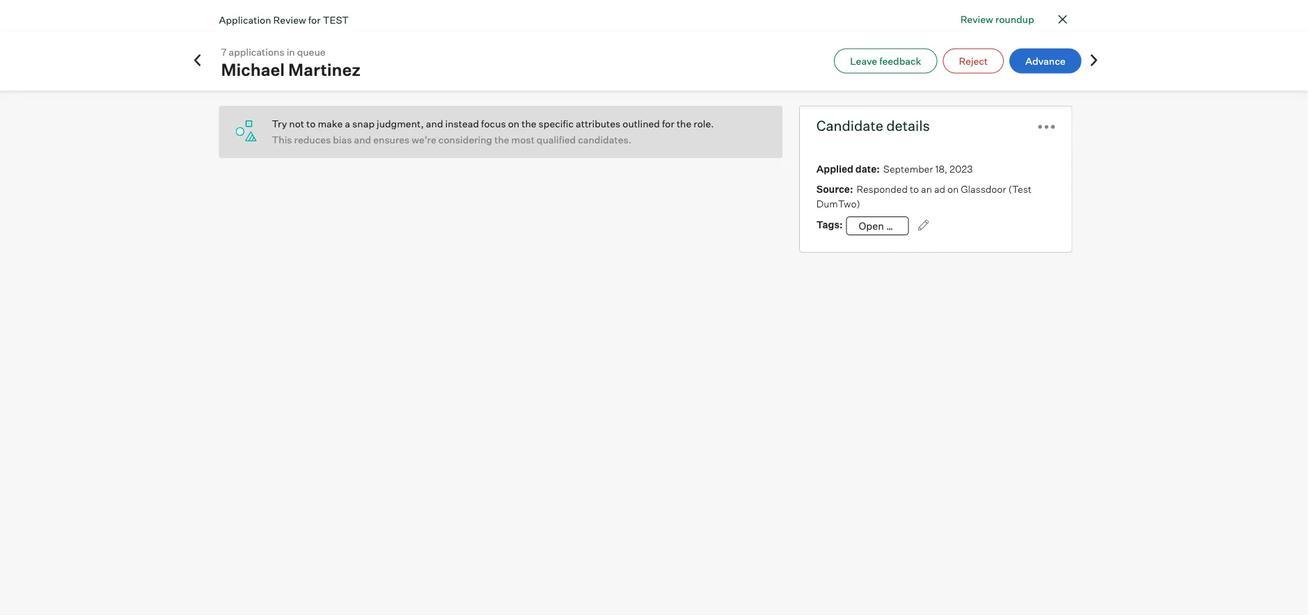 Task type: locate. For each thing, give the bounding box(es) containing it.
18,
[[936, 163, 948, 175]]

responded to an ad on glassdoor (test dumtwo)
[[817, 183, 1032, 210]]

make
[[318, 118, 343, 130]]

applied date: september 18, 2023
[[817, 163, 973, 175]]

0 horizontal spatial to
[[306, 118, 316, 130]]

tags:
[[817, 219, 843, 231]]

on inside responded to an ad on glassdoor (test dumtwo)
[[948, 183, 959, 195]]

application
[[219, 13, 271, 26]]

not
[[289, 118, 304, 130]]

0 vertical spatial and
[[426, 118, 443, 130]]

on right ad
[[948, 183, 959, 195]]

0 vertical spatial on
[[508, 118, 520, 130]]

this
[[272, 134, 292, 146]]

0 horizontal spatial on
[[508, 118, 520, 130]]

review up in
[[273, 13, 306, 26]]

1 horizontal spatial for
[[662, 118, 675, 130]]

0 vertical spatial to
[[306, 118, 316, 130]]

source:
[[817, 183, 854, 195]]

feedback
[[880, 55, 922, 67]]

0 vertical spatial for
[[308, 13, 321, 26]]

details
[[887, 117, 930, 134]]

ensures
[[373, 134, 410, 146]]

on
[[508, 118, 520, 130], [948, 183, 959, 195]]

advance
[[1026, 55, 1066, 67]]

for left the test
[[308, 13, 321, 26]]

dumtwo)
[[817, 197, 861, 210]]

roundup
[[996, 13, 1035, 25]]

for
[[308, 13, 321, 26], [662, 118, 675, 130]]

the
[[522, 118, 537, 130], [677, 118, 692, 130], [495, 134, 510, 146]]

for inside try not to make a snap judgment, and instead focus on the specific attributes outlined for the role. this reduces bias and ensures we're considering the most qualified candidates.
[[662, 118, 675, 130]]

specific
[[539, 118, 574, 130]]

review inside "link"
[[961, 13, 994, 25]]

0 horizontal spatial and
[[354, 134, 371, 146]]

to
[[306, 118, 316, 130], [910, 183, 919, 195]]

reduces
[[294, 134, 331, 146]]

to left an on the top right of page
[[910, 183, 919, 195]]

review roundup
[[961, 13, 1035, 25]]

previous image
[[190, 53, 204, 67]]

attributes
[[576, 118, 621, 130]]

and
[[426, 118, 443, 130], [354, 134, 371, 146]]

and down snap
[[354, 134, 371, 146]]

1 horizontal spatial review
[[961, 13, 994, 25]]

1 vertical spatial for
[[662, 118, 675, 130]]

leave
[[851, 55, 878, 67]]

review roundup link
[[961, 12, 1035, 26]]

on up "most" on the left
[[508, 118, 520, 130]]

in
[[287, 46, 295, 58]]

review left roundup
[[961, 13, 994, 25]]

advance button
[[1010, 48, 1082, 73]]

the up "most" on the left
[[522, 118, 537, 130]]

reject
[[959, 55, 988, 67]]

an
[[921, 183, 932, 195]]

date:
[[856, 163, 880, 175]]

review
[[961, 13, 994, 25], [273, 13, 306, 26]]

considering
[[439, 134, 493, 146]]

1 horizontal spatial on
[[948, 183, 959, 195]]

the left 'role.'
[[677, 118, 692, 130]]

1 horizontal spatial the
[[522, 118, 537, 130]]

1 vertical spatial on
[[948, 183, 959, 195]]

1 horizontal spatial and
[[426, 118, 443, 130]]

add a candidate tag image
[[918, 220, 929, 231]]

on inside try not to make a snap judgment, and instead focus on the specific attributes outlined for the role. this reduces bias and ensures we're considering the most qualified candidates.
[[508, 118, 520, 130]]

for right the outlined
[[662, 118, 675, 130]]

martinez
[[288, 59, 361, 80]]

instead
[[445, 118, 479, 130]]

1 horizontal spatial to
[[910, 183, 919, 195]]

to right not
[[306, 118, 316, 130]]

the down focus
[[495, 134, 510, 146]]

1 vertical spatial to
[[910, 183, 919, 195]]

and up we're
[[426, 118, 443, 130]]



Task type: vqa. For each thing, say whether or not it's contained in the screenshot.
PRIVACY at the left top of the page
no



Task type: describe. For each thing, give the bounding box(es) containing it.
to inside responded to an ad on glassdoor (test dumtwo)
[[910, 183, 919, 195]]

0 horizontal spatial the
[[495, 134, 510, 146]]

next image
[[1088, 53, 1101, 67]]

reject button
[[943, 48, 1004, 73]]

applied
[[817, 163, 854, 175]]

try not to make a snap judgment, and instead focus on the specific attributes outlined for the role. this reduces bias and ensures we're considering the most qualified candidates.
[[272, 118, 714, 146]]

application review for test
[[219, 13, 349, 26]]

queue
[[297, 46, 326, 58]]

1 vertical spatial and
[[354, 134, 371, 146]]

a
[[345, 118, 350, 130]]

0 horizontal spatial for
[[308, 13, 321, 26]]

glassdoor
[[961, 183, 1007, 195]]

2 horizontal spatial the
[[677, 118, 692, 130]]

try
[[272, 118, 287, 130]]

focus
[[481, 118, 506, 130]]

candidates.
[[578, 134, 632, 146]]

responded
[[857, 183, 908, 195]]

next element
[[1088, 53, 1101, 69]]

candidate details
[[817, 117, 930, 134]]

role.
[[694, 118, 714, 130]]

candidate actions image
[[1039, 125, 1056, 129]]

qualified
[[537, 134, 576, 146]]

previous element
[[190, 53, 204, 69]]

outlined
[[623, 118, 660, 130]]

bias
[[333, 134, 352, 146]]

candidate
[[817, 117, 884, 134]]

test
[[323, 13, 349, 26]]

to inside try not to make a snap judgment, and instead focus on the specific attributes outlined for the role. this reduces bias and ensures we're considering the most qualified candidates.
[[306, 118, 316, 130]]

leave feedback button
[[835, 48, 938, 73]]

leave feedback
[[851, 55, 922, 67]]

2023
[[950, 163, 973, 175]]

snap
[[352, 118, 375, 130]]

most
[[512, 134, 535, 146]]

applications
[[229, 46, 285, 58]]

7
[[221, 46, 227, 58]]

candidate actions element
[[1039, 114, 1056, 138]]

(test
[[1009, 183, 1032, 195]]

judgment,
[[377, 118, 424, 130]]

7 applications in queue michael martinez
[[221, 46, 361, 80]]

ad
[[935, 183, 946, 195]]

michael
[[221, 59, 285, 80]]

close image
[[1055, 11, 1072, 28]]

0 horizontal spatial review
[[273, 13, 306, 26]]

we're
[[412, 134, 437, 146]]

michael martinez link
[[221, 59, 361, 80]]

september
[[884, 163, 934, 175]]



